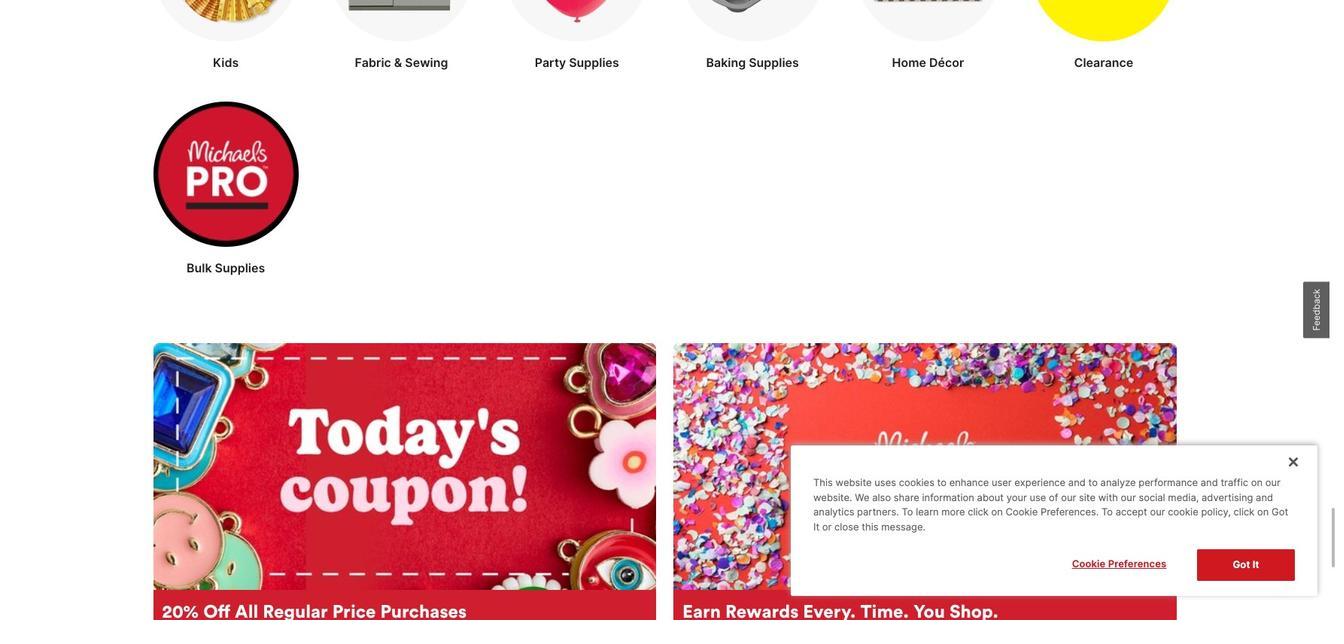 Task type: vqa. For each thing, say whether or not it's contained in the screenshot.
The Site
yes



Task type: locate. For each thing, give the bounding box(es) containing it.
default image image
[[153, 343, 656, 590], [674, 343, 1177, 590]]

with
[[1099, 491, 1119, 503]]

supplies for bulk supplies
[[215, 260, 265, 275]]

on down about
[[992, 506, 1003, 518]]

supplies down muffin tin image
[[749, 55, 799, 70]]

kids link
[[153, 0, 299, 71]]

or
[[823, 521, 832, 533]]

this website uses cookies to enhance user experience and to analyze performance and traffic on our website. we also share information about your use of our site with our social media, advertising and analytics partners. to learn more click on cookie preferences. to accept our cookie policy, click on got it or close this message.
[[814, 477, 1289, 533]]

got down advertising
[[1233, 559, 1251, 571]]

0 horizontal spatial it
[[814, 521, 820, 533]]

of
[[1049, 491, 1059, 503]]

advertising
[[1202, 491, 1254, 503]]

website.
[[814, 491, 853, 503]]

it down advertising
[[1253, 559, 1260, 571]]

supplies right party
[[569, 55, 619, 70]]

cookie
[[1006, 506, 1038, 518], [1072, 558, 1106, 570]]

baking supplies
[[706, 55, 799, 70]]

website
[[836, 477, 872, 489]]

supplies inside the bulk supplies 'link'
[[215, 260, 265, 275]]

social
[[1139, 491, 1166, 503]]

1 horizontal spatial default image image
[[674, 343, 1177, 590]]

1 vertical spatial it
[[1253, 559, 1260, 571]]

to up information
[[938, 477, 947, 489]]

0 horizontal spatial and
[[1069, 477, 1086, 489]]

our
[[1266, 477, 1281, 489], [1061, 491, 1077, 503], [1121, 491, 1136, 503], [1150, 506, 1166, 518]]

supplies inside party supplies 'link'
[[569, 55, 619, 70]]

cookies
[[899, 477, 935, 489]]

it
[[814, 521, 820, 533], [1253, 559, 1260, 571]]

0 horizontal spatial click
[[968, 506, 989, 518]]

message.
[[882, 521, 926, 533]]

red balloon image
[[505, 0, 650, 41]]

and up advertising
[[1201, 477, 1218, 489]]

on right policy,
[[1258, 506, 1269, 518]]

0 horizontal spatial to
[[938, 477, 947, 489]]

cookie down your
[[1006, 506, 1038, 518]]

2 to from the left
[[1102, 506, 1113, 518]]

accept
[[1116, 506, 1148, 518]]

baking
[[706, 55, 746, 70]]

1 click from the left
[[968, 506, 989, 518]]

your
[[1007, 491, 1027, 503]]

0 horizontal spatial supplies
[[215, 260, 265, 275]]

click down advertising
[[1234, 506, 1255, 518]]

got inside got it "button"
[[1233, 559, 1251, 571]]

to down share at bottom right
[[902, 506, 913, 518]]

share
[[894, 491, 920, 503]]

and right advertising
[[1256, 491, 1274, 503]]

1 horizontal spatial it
[[1253, 559, 1260, 571]]

1 horizontal spatial to
[[1089, 477, 1098, 489]]

it inside this website uses cookies to enhance user experience and to analyze performance and traffic on our website. we also share information about your use of our site with our social media, advertising and analytics partners. to learn more click on cookie preferences. to accept our cookie policy, click on got it or close this message.
[[814, 521, 820, 533]]

0 vertical spatial it
[[814, 521, 820, 533]]

this
[[814, 477, 833, 489]]

it left or
[[814, 521, 820, 533]]

supplies inside baking supplies link
[[749, 55, 799, 70]]

our right traffic
[[1266, 477, 1281, 489]]

1 horizontal spatial supplies
[[569, 55, 619, 70]]

preferences
[[1109, 558, 1167, 570]]

1 horizontal spatial click
[[1234, 506, 1255, 518]]

on
[[1252, 477, 1263, 489], [992, 506, 1003, 518], [1258, 506, 1269, 518]]

party supplies
[[535, 55, 619, 70]]

2 horizontal spatial and
[[1256, 491, 1274, 503]]

décor
[[930, 55, 965, 70]]

cookie preferences
[[1072, 558, 1167, 570]]

sewing machine image
[[329, 0, 474, 41]]

kids
[[213, 55, 239, 70]]

1 horizontal spatial got
[[1272, 506, 1289, 518]]

1 vertical spatial cookie
[[1072, 558, 1106, 570]]

uses
[[875, 477, 897, 489]]

information
[[922, 491, 975, 503]]

got it
[[1233, 559, 1260, 571]]

and up site
[[1069, 477, 1086, 489]]

enhance
[[950, 477, 989, 489]]

it inside got it "button"
[[1253, 559, 1260, 571]]

to up site
[[1089, 477, 1098, 489]]

0 horizontal spatial got
[[1233, 559, 1251, 571]]

about
[[978, 491, 1004, 503]]

learn
[[916, 506, 939, 518]]

to
[[938, 477, 947, 489], [1089, 477, 1098, 489]]

close
[[835, 521, 859, 533]]

2 horizontal spatial supplies
[[749, 55, 799, 70]]

baking supplies link
[[680, 0, 826, 71]]

sewing
[[405, 55, 448, 70]]

to
[[902, 506, 913, 518], [1102, 506, 1113, 518]]

0 horizontal spatial default image image
[[153, 343, 656, 590]]

supplies for baking supplies
[[749, 55, 799, 70]]

cookie left the preferences
[[1072, 558, 1106, 570]]

got
[[1272, 506, 1289, 518], [1233, 559, 1251, 571]]

to down with
[[1102, 506, 1113, 518]]

1 vertical spatial got
[[1233, 559, 1251, 571]]

the word clearance in black letters on yellow background image
[[1031, 0, 1177, 41]]

and
[[1069, 477, 1086, 489], [1201, 477, 1218, 489], [1256, 491, 1274, 503]]

michaels pro logo in white text on red background with black outline image
[[153, 101, 299, 247]]

0 vertical spatial cookie
[[1006, 506, 1038, 518]]

0 horizontal spatial to
[[902, 506, 913, 518]]

1 horizontal spatial cookie
[[1072, 558, 1106, 570]]

got up got it "button"
[[1272, 506, 1289, 518]]

supplies right bulk
[[215, 260, 265, 275]]

0 horizontal spatial cookie
[[1006, 506, 1038, 518]]

1 horizontal spatial to
[[1102, 506, 1113, 518]]

got it button
[[1198, 550, 1295, 581]]

2 click from the left
[[1234, 506, 1255, 518]]

click down about
[[968, 506, 989, 518]]

analytics
[[814, 506, 855, 518]]

supplies
[[569, 55, 619, 70], [749, 55, 799, 70], [215, 260, 265, 275]]

home décor
[[892, 55, 965, 70]]

home
[[892, 55, 927, 70]]

1 to from the left
[[902, 506, 913, 518]]

click
[[968, 506, 989, 518], [1234, 506, 1255, 518]]

0 vertical spatial got
[[1272, 506, 1289, 518]]

party supplies link
[[504, 0, 650, 71]]



Task type: describe. For each thing, give the bounding box(es) containing it.
more
[[942, 506, 965, 518]]

also
[[873, 491, 891, 503]]

fabric
[[355, 55, 391, 70]]

our up preferences. on the bottom of the page
[[1061, 491, 1077, 503]]

traffic
[[1221, 477, 1249, 489]]

media,
[[1169, 491, 1199, 503]]

bulk supplies link
[[153, 101, 299, 277]]

party
[[535, 55, 566, 70]]

partners.
[[857, 506, 899, 518]]

user
[[992, 477, 1012, 489]]

cookie inside this website uses cookies to enhance user experience and to analyze performance and traffic on our website. we also share information about your use of our site with our social media, advertising and analytics partners. to learn more click on cookie preferences. to accept our cookie policy, click on got it or close this message.
[[1006, 506, 1038, 518]]

fabric & sewing link
[[329, 0, 474, 71]]

2 to from the left
[[1089, 477, 1098, 489]]

supplies for party supplies
[[569, 55, 619, 70]]

use
[[1030, 491, 1047, 503]]

bulk
[[187, 260, 212, 275]]

preferences.
[[1041, 506, 1099, 518]]

clearance link
[[1031, 0, 1177, 71]]

got inside this website uses cookies to enhance user experience and to analyze performance and traffic on our website. we also share information about your use of our site with our social media, advertising and analytics partners. to learn more click on cookie preferences. to accept our cookie policy, click on got it or close this message.
[[1272, 506, 1289, 518]]

black plaid coir welcome mat image
[[856, 0, 1001, 41]]

site
[[1079, 491, 1096, 503]]

home décor link
[[856, 0, 1001, 71]]

muffin tin image
[[680, 0, 825, 41]]

bulk supplies
[[187, 260, 265, 275]]

2 default image image from the left
[[674, 343, 1177, 590]]

paper lion craft image
[[153, 0, 299, 41]]

we
[[855, 491, 870, 503]]

experience
[[1015, 477, 1066, 489]]

performance
[[1139, 477, 1198, 489]]

our up accept
[[1121, 491, 1136, 503]]

analyze
[[1101, 477, 1136, 489]]

cookie inside button
[[1072, 558, 1106, 570]]

our down the social
[[1150, 506, 1166, 518]]

clearance
[[1075, 55, 1134, 70]]

&
[[394, 55, 402, 70]]

1 to from the left
[[938, 477, 947, 489]]

1 horizontal spatial and
[[1201, 477, 1218, 489]]

policy,
[[1202, 506, 1231, 518]]

1 default image image from the left
[[153, 343, 656, 590]]

this
[[862, 521, 879, 533]]

cookie
[[1168, 506, 1199, 518]]

cookie preferences button
[[1054, 550, 1186, 580]]

fabric & sewing
[[355, 55, 448, 70]]

on right traffic
[[1252, 477, 1263, 489]]



